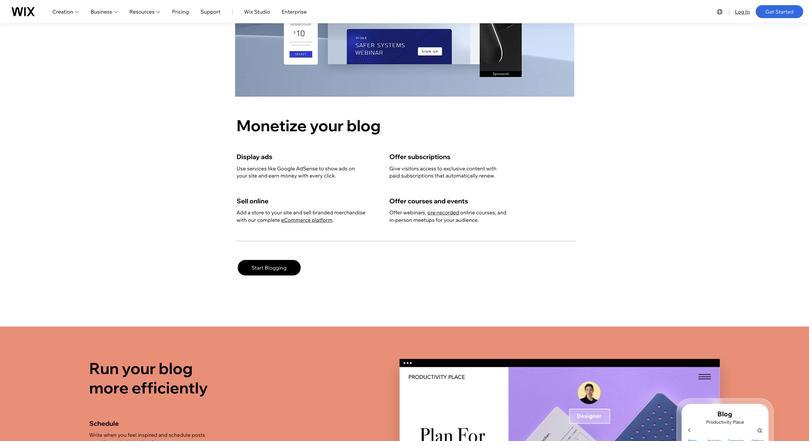 Task type: describe. For each thing, give the bounding box(es) containing it.
at
[[112, 439, 117, 441]]

offer for offer courses and events
[[390, 197, 407, 205]]

branded
[[313, 209, 333, 216]]

our
[[248, 217, 256, 223]]

with inside use services like google adsense to show ads on your site and earn money with every click.
[[298, 172, 309, 179]]

recorded
[[438, 209, 460, 216]]

creation button
[[52, 8, 79, 15]]

posts
[[192, 432, 205, 438]]

to inside "add a store to your site and sell branded merchandise with our complete"
[[265, 209, 270, 216]]

visitors
[[402, 165, 419, 172]]

wix
[[244, 8, 253, 15]]

services
[[247, 165, 267, 172]]

access
[[420, 165, 437, 172]]

content
[[467, 165, 486, 172]]

offer for offer subscriptions
[[390, 152, 407, 161]]

language selector, english selected image
[[717, 8, 724, 15]]

enterprise
[[282, 8, 307, 15]]

live
[[103, 439, 111, 441]]

support link
[[201, 8, 221, 15]]

courses,
[[477, 209, 497, 216]]

log in
[[736, 8, 751, 15]]

get started link
[[757, 5, 804, 18]]

adsense
[[296, 165, 318, 172]]

monetize your blog
[[237, 116, 381, 135]]

homepage of an it security blog. name: infosec update. homepage shows an article: to patch or not to patch? there is a security webinar invite below and two membership options to the left. there is an image of an earbud to the right as part of an advert. image
[[235, 0, 575, 97]]

webinars,
[[404, 209, 427, 216]]

wix studio link
[[244, 8, 270, 15]]

give
[[390, 165, 401, 172]]

sell
[[304, 209, 312, 216]]

blogging
[[265, 264, 287, 271]]

site inside "add a store to your site and sell branded merchandise with our complete"
[[284, 209, 292, 216]]

with inside "add a store to your site and sell branded merchandise with our complete"
[[237, 217, 247, 223]]

started
[[776, 8, 794, 15]]

your inside "add a store to your site and sell branded merchandise with our complete"
[[272, 209, 282, 216]]

like
[[268, 165, 276, 172]]

run
[[89, 359, 119, 378]]

get started
[[766, 8, 794, 15]]

get
[[766, 8, 775, 15]]

pre-
[[428, 209, 438, 216]]

google
[[277, 165, 295, 172]]

sell online
[[237, 197, 270, 205]]

to inside the write when you feel inspired and schedule posts to go live at the best time for you.
[[89, 439, 94, 441]]

earn
[[269, 172, 280, 179]]

meetups
[[414, 217, 435, 223]]

inspired
[[138, 432, 157, 438]]

you.
[[159, 439, 169, 441]]

online inside online courses, and in-person meetups for your audience.
[[461, 209, 476, 216]]

start blogging
[[252, 264, 287, 271]]

start
[[252, 264, 264, 271]]

audience.
[[456, 217, 479, 223]]

renew.
[[480, 172, 495, 179]]

go
[[95, 439, 102, 441]]

more
[[89, 378, 129, 397]]

use
[[237, 165, 246, 172]]

resources button
[[130, 8, 161, 15]]

blog for run your blog more efficiently
[[159, 359, 193, 378]]

automatically
[[446, 172, 479, 179]]

0 vertical spatial ads
[[261, 152, 273, 161]]

complete
[[258, 217, 280, 223]]

and inside "add a store to your site and sell branded merchandise with our complete"
[[293, 209, 302, 216]]

start blogging link
[[238, 260, 301, 275]]

display ads
[[237, 152, 273, 161]]

site inside use services like google adsense to show ads on your site and earn money with every click.
[[249, 172, 257, 179]]

to inside use services like google adsense to show ads on your site and earn money with every click.
[[319, 165, 324, 172]]

creation
[[52, 8, 73, 15]]

sell
[[237, 197, 249, 205]]

pricing link
[[172, 8, 189, 15]]

on
[[349, 165, 355, 172]]

offer subscriptions
[[390, 152, 451, 161]]

online courses, and in-person meetups for your audience.
[[390, 209, 507, 223]]

for inside the write when you feel inspired and schedule posts to go live at the best time for you.
[[151, 439, 158, 441]]

the
[[118, 439, 126, 441]]

click.
[[324, 172, 336, 179]]

write when you feel inspired and schedule posts to go live at the best time for you.
[[89, 432, 205, 441]]

exclusive
[[444, 165, 466, 172]]

offer webinars, pre-recorded
[[390, 209, 460, 216]]

feel
[[128, 432, 137, 438]]

support
[[201, 8, 221, 15]]

add a store to your site and sell branded merchandise with our complete
[[237, 209, 366, 223]]

for inside online courses, and in-person meetups for your audience.
[[436, 217, 443, 223]]

in-
[[390, 217, 396, 223]]

to inside "give visitors access to exclusive content with paid subscriptions that automatically renew."
[[438, 165, 443, 172]]

enterprise link
[[282, 8, 307, 15]]

monetize
[[237, 116, 307, 135]]

3 offer from the top
[[390, 209, 403, 216]]

resources
[[130, 8, 155, 15]]



Task type: locate. For each thing, give the bounding box(es) containing it.
and inside online courses, and in-person meetups for your audience.
[[498, 209, 507, 216]]

when
[[104, 432, 117, 438]]

for
[[436, 217, 443, 223], [151, 439, 158, 441]]

0 vertical spatial site
[[249, 172, 257, 179]]

online
[[250, 197, 269, 205], [461, 209, 476, 216]]

1 horizontal spatial online
[[461, 209, 476, 216]]

subscriptions
[[408, 152, 451, 161], [402, 172, 434, 179]]

every
[[310, 172, 323, 179]]

site up ecommerce
[[284, 209, 292, 216]]

.
[[333, 217, 334, 223]]

1 vertical spatial subscriptions
[[402, 172, 434, 179]]

to up the complete
[[265, 209, 270, 216]]

ads inside use services like google adsense to show ads on your site and earn money with every click.
[[339, 165, 348, 172]]

1 vertical spatial site
[[284, 209, 292, 216]]

0 vertical spatial subscriptions
[[408, 152, 451, 161]]

with down add at the left
[[237, 217, 247, 223]]

ads up like
[[261, 152, 273, 161]]

give visitors access to exclusive content with paid subscriptions that automatically renew.
[[390, 165, 497, 179]]

blog
[[347, 116, 381, 135], [159, 359, 193, 378]]

1 vertical spatial offer
[[390, 197, 407, 205]]

0 horizontal spatial ads
[[261, 152, 273, 161]]

paid
[[390, 172, 400, 179]]

best
[[127, 439, 138, 441]]

merchandise
[[335, 209, 366, 216]]

to up every
[[319, 165, 324, 172]]

2 offer from the top
[[390, 197, 407, 205]]

1 vertical spatial with
[[298, 172, 309, 179]]

courses
[[408, 197, 433, 205]]

display
[[237, 152, 260, 161]]

and up ecommerce
[[293, 209, 302, 216]]

blog for monetize your blog
[[347, 116, 381, 135]]

to down write
[[89, 439, 94, 441]]

0 horizontal spatial for
[[151, 439, 158, 441]]

time
[[139, 439, 150, 441]]

platform
[[312, 217, 333, 223]]

your
[[310, 116, 344, 135], [237, 172, 248, 179], [272, 209, 282, 216], [444, 217, 455, 223], [122, 359, 156, 378]]

subscriptions up access
[[408, 152, 451, 161]]

0 horizontal spatial online
[[250, 197, 269, 205]]

for down pre-recorded link
[[436, 217, 443, 223]]

site
[[249, 172, 257, 179], [284, 209, 292, 216]]

a
[[248, 209, 251, 216]]

2 horizontal spatial with
[[487, 165, 497, 172]]

add
[[237, 209, 247, 216]]

1 vertical spatial for
[[151, 439, 158, 441]]

ads left the on
[[339, 165, 348, 172]]

your inside online courses, and in-person meetups for your audience.
[[444, 217, 455, 223]]

in
[[746, 8, 751, 15]]

with up renew.
[[487, 165, 497, 172]]

and down services
[[259, 172, 268, 179]]

subscriptions inside "give visitors access to exclusive content with paid subscriptions that automatically renew."
[[402, 172, 434, 179]]

log in link
[[736, 8, 751, 15]]

ecommerce platform .
[[281, 217, 334, 223]]

and up the you.
[[159, 432, 168, 438]]

1 horizontal spatial for
[[436, 217, 443, 223]]

1 offer from the top
[[390, 152, 407, 161]]

schedule
[[169, 432, 191, 438]]

2 vertical spatial offer
[[390, 209, 403, 216]]

your inside use services like google adsense to show ads on your site and earn money with every click.
[[237, 172, 248, 179]]

store
[[252, 209, 264, 216]]

write
[[89, 432, 102, 438]]

to
[[319, 165, 324, 172], [438, 165, 443, 172], [265, 209, 270, 216], [89, 439, 94, 441]]

efficiently
[[132, 378, 208, 397]]

subscriptions down visitors
[[402, 172, 434, 179]]

pre-recorded link
[[428, 209, 460, 216]]

events
[[447, 197, 469, 205]]

0 horizontal spatial with
[[237, 217, 247, 223]]

your inside run your blog more efficiently
[[122, 359, 156, 378]]

0 vertical spatial online
[[250, 197, 269, 205]]

0 vertical spatial for
[[436, 217, 443, 223]]

0 horizontal spatial site
[[249, 172, 257, 179]]

blog inside run your blog more efficiently
[[159, 359, 193, 378]]

online up store
[[250, 197, 269, 205]]

site down services
[[249, 172, 257, 179]]

1 vertical spatial ads
[[339, 165, 348, 172]]

and right courses,
[[498, 209, 507, 216]]

1 horizontal spatial with
[[298, 172, 309, 179]]

0 horizontal spatial blog
[[159, 359, 193, 378]]

1 horizontal spatial site
[[284, 209, 292, 216]]

homepage of a productivity blog. company name: productivity place. homepage shows an article: plan for success. there are three small headshots of contributors and an image of the blog on a phone screen. image
[[0, 327, 810, 441], [324, 359, 810, 441]]

schedule
[[89, 419, 119, 428]]

person
[[396, 217, 413, 223]]

1 horizontal spatial ads
[[339, 165, 348, 172]]

money
[[281, 172, 297, 179]]

and
[[259, 172, 268, 179], [434, 197, 446, 205], [293, 209, 302, 216], [498, 209, 507, 216], [159, 432, 168, 438]]

business
[[91, 8, 112, 15]]

online up the audience.
[[461, 209, 476, 216]]

that
[[435, 172, 445, 179]]

0 vertical spatial blog
[[347, 116, 381, 135]]

for down "inspired"
[[151, 439, 158, 441]]

wix studio
[[244, 8, 270, 15]]

and up pre-recorded link
[[434, 197, 446, 205]]

business button
[[91, 8, 118, 15]]

and inside the write when you feel inspired and schedule posts to go live at the best time for you.
[[159, 432, 168, 438]]

pricing
[[172, 8, 189, 15]]

2 vertical spatial with
[[237, 217, 247, 223]]

ads
[[261, 152, 273, 161], [339, 165, 348, 172]]

you
[[118, 432, 127, 438]]

with
[[487, 165, 497, 172], [298, 172, 309, 179], [237, 217, 247, 223]]

to up that
[[438, 165, 443, 172]]

0 vertical spatial offer
[[390, 152, 407, 161]]

1 horizontal spatial blog
[[347, 116, 381, 135]]

with inside "give visitors access to exclusive content with paid subscriptions that automatically renew."
[[487, 165, 497, 172]]

run your blog more efficiently
[[89, 359, 208, 397]]

log
[[736, 8, 745, 15]]

1 vertical spatial blog
[[159, 359, 193, 378]]

ecommerce platform link
[[281, 217, 333, 223]]

1 vertical spatial online
[[461, 209, 476, 216]]

studio
[[254, 8, 270, 15]]

with down adsense
[[298, 172, 309, 179]]

0 vertical spatial with
[[487, 165, 497, 172]]

ecommerce
[[281, 217, 311, 223]]

show
[[325, 165, 338, 172]]

offer courses and events
[[390, 197, 469, 205]]

and inside use services like google adsense to show ads on your site and earn money with every click.
[[259, 172, 268, 179]]

use services like google adsense to show ads on your site and earn money with every click.
[[237, 165, 355, 179]]



Task type: vqa. For each thing, say whether or not it's contained in the screenshot.
CAPPELLETTI VERDE
no



